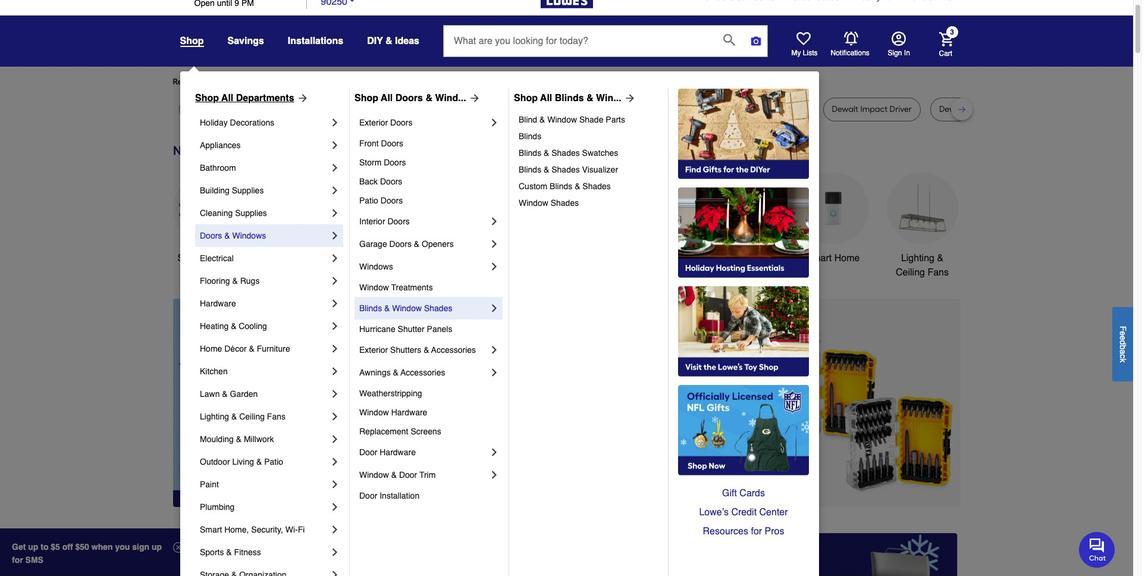 Task type: describe. For each thing, give the bounding box(es) containing it.
exterior doors
[[359, 118, 413, 127]]

lowe's
[[700, 507, 729, 518]]

lists
[[803, 49, 818, 57]]

for right suggestions
[[374, 77, 385, 87]]

holiday decorations
[[200, 118, 275, 127]]

you for recommended searches for you
[[281, 77, 295, 87]]

doors up the shop all deals
[[200, 231, 222, 240]]

0 vertical spatial lighting & ceiling fans
[[896, 253, 949, 278]]

doors for garage
[[390, 239, 412, 249]]

outdoor tools & equipment
[[621, 253, 689, 278]]

shutter
[[398, 324, 425, 334]]

sign
[[132, 542, 149, 552]]

0 horizontal spatial bathroom link
[[200, 157, 329, 179]]

patio doors
[[359, 196, 403, 205]]

chevron right image for kitchen
[[329, 365, 341, 377]]

tool
[[270, 104, 286, 114]]

shop all doors & wind...
[[355, 93, 466, 104]]

exterior shutters & accessories link
[[359, 339, 489, 361]]

set for dewalt bit set
[[435, 104, 447, 114]]

1 horizontal spatial bathroom link
[[708, 173, 780, 265]]

$50
[[75, 542, 89, 552]]

chevron right image for sports & fitness
[[329, 546, 341, 558]]

holiday
[[200, 118, 228, 127]]

driver for impact driver
[[783, 104, 805, 114]]

chevron right image for moulding & millwork
[[329, 433, 341, 445]]

lowe's credit center
[[700, 507, 788, 518]]

sign in
[[888, 49, 910, 57]]

dewalt for dewalt drill
[[683, 104, 710, 114]]

christmas decorations
[[451, 253, 502, 278]]

lowe's home improvement notification center image
[[844, 31, 858, 46]]

arrow right image for shop all doors & wind...
[[466, 92, 481, 104]]

& inside outdoor tools & equipment
[[683, 253, 689, 264]]

gift
[[722, 488, 737, 499]]

a
[[1119, 349, 1128, 354]]

camera image
[[750, 35, 762, 47]]

fi
[[298, 525, 305, 534]]

parts
[[606, 115, 625, 124]]

searches
[[232, 77, 267, 87]]

equipment
[[632, 267, 678, 278]]

dewalt bit set
[[395, 104, 447, 114]]

cooling
[[239, 321, 267, 331]]

2 drill from the left
[[565, 104, 579, 114]]

drill for dewalt drill
[[712, 104, 726, 114]]

chevron right image for lawn & garden
[[329, 388, 341, 400]]

for up departments
[[269, 77, 279, 87]]

my lists link
[[792, 32, 818, 58]]

bit for impact driver bit
[[528, 104, 537, 114]]

0 horizontal spatial lighting & ceiling fans
[[200, 412, 286, 421]]

interior
[[359, 217, 385, 226]]

arrow right image
[[622, 92, 636, 104]]

up to 50 percent off select tools and accessories. image
[[384, 299, 961, 507]]

door installation
[[359, 491, 420, 500]]

officially licensed n f l gifts. shop now. image
[[678, 385, 809, 475]]

hardware inside hardware link
[[200, 299, 236, 308]]

doors for back
[[380, 177, 403, 186]]

hurricane shutter panels
[[359, 324, 453, 334]]

all for deals
[[202, 253, 213, 264]]

suggestions
[[326, 77, 373, 87]]

dewalt drill
[[683, 104, 726, 114]]

0 horizontal spatial home
[[200, 344, 222, 353]]

chevron right image for hardware
[[329, 298, 341, 309]]

chevron right image for window & door trim
[[489, 469, 500, 481]]

shades down visualizer
[[583, 182, 611, 191]]

get up to 2 free select tools or batteries when you buy 1 with select purchases. image
[[175, 533, 424, 576]]

window for hardware
[[359, 408, 389, 417]]

outdoor living & patio link
[[200, 450, 329, 473]]

window for treatments
[[359, 283, 389, 292]]

shop all departments
[[195, 93, 294, 104]]

2 bit from the left
[[423, 104, 433, 114]]

savings button
[[228, 30, 264, 52]]

dewalt for dewalt
[[188, 104, 214, 114]]

f e e d b a c k
[[1119, 326, 1128, 362]]

all for departments
[[221, 93, 233, 104]]

window hardware
[[359, 408, 428, 417]]

outdoor for outdoor tools & equipment
[[621, 253, 655, 264]]

supplies for building supplies
[[232, 186, 264, 195]]

building supplies link
[[200, 179, 329, 202]]

window & door trim
[[359, 470, 438, 480]]

replacement
[[359, 427, 409, 436]]

chevron right image for appliances
[[329, 139, 341, 151]]

decorations for christmas
[[451, 267, 502, 278]]

chevron right image for paint
[[329, 478, 341, 490]]

& inside button
[[386, 36, 393, 46]]

bit for dewalt drill bit
[[357, 104, 367, 114]]

up to 35 percent off select small appliances. image
[[443, 533, 691, 576]]

interior doors link
[[359, 210, 489, 233]]

front
[[359, 139, 379, 148]]

lowe's home improvement logo image
[[541, 0, 593, 22]]

1 e from the top
[[1119, 331, 1128, 335]]

bit for dewalt drill bit set
[[984, 104, 994, 114]]

arrow left image
[[394, 403, 406, 415]]

flooring
[[200, 276, 230, 286]]

3
[[950, 28, 954, 37]]

doors for patio
[[381, 196, 403, 205]]

lowe's home improvement lists image
[[797, 32, 811, 46]]

cleaning supplies
[[200, 208, 267, 218]]

building supplies
[[200, 186, 264, 195]]

blinds for blinds & window shades
[[359, 304, 382, 313]]

0 horizontal spatial patio
[[264, 457, 283, 467]]

shop for shop all blinds & win...
[[514, 93, 538, 104]]

door hardware link
[[359, 441, 489, 464]]

1 vertical spatial ceiling
[[239, 412, 265, 421]]

awnings & accessories link
[[359, 361, 489, 384]]

holiday decorations link
[[200, 111, 329, 134]]

chevron right image for windows
[[489, 261, 500, 273]]

window treatments
[[359, 283, 433, 292]]

visit the lowe's toy shop. image
[[678, 286, 809, 377]]

chevron right image for lighting & ceiling fans
[[329, 411, 341, 423]]

door for door installation
[[359, 491, 378, 500]]

c
[[1119, 354, 1128, 358]]

chevron right image for smart home, security, wi-fi
[[329, 524, 341, 536]]

chevron right image for garage doors & openers
[[489, 238, 500, 250]]

gift cards link
[[678, 484, 809, 503]]

blind & window shade parts
[[519, 115, 625, 124]]

supplies for cleaning supplies
[[235, 208, 267, 218]]

impact for impact driver bit
[[474, 104, 502, 114]]

shop for shop all doors & wind...
[[355, 93, 378, 104]]

moulding
[[200, 434, 234, 444]]

up to 30 percent off select grills and accessories. image
[[710, 533, 958, 576]]

smart home, security, wi-fi
[[200, 525, 305, 534]]

chevron right image for exterior shutters & accessories
[[489, 344, 500, 356]]

shop for shop all deals
[[178, 253, 200, 264]]

win...
[[596, 93, 622, 104]]

diy & ideas button
[[367, 30, 420, 52]]

driver for impact driver bit
[[504, 104, 526, 114]]

d
[[1119, 340, 1128, 345]]

lowe's home improvement cart image
[[939, 32, 954, 46]]

blinds for blinds & shades visualizer
[[519, 165, 542, 174]]

tools inside tools link
[[376, 253, 398, 264]]

drill bit set
[[565, 104, 605, 114]]

3 impact from the left
[[861, 104, 888, 114]]

hardware for door hardware
[[380, 448, 416, 457]]

for inside get up to $5 off $50 when you sign up for sms
[[12, 555, 23, 565]]

blinds & shades swatches link
[[519, 145, 660, 161]]

window down shop all blinds & win... at the top of page
[[548, 115, 577, 124]]

home,
[[224, 525, 249, 534]]

lawn & garden
[[200, 389, 258, 399]]

3 set from the left
[[996, 104, 1008, 114]]

set for drill bit set
[[593, 104, 605, 114]]

sports & fitness
[[200, 547, 261, 557]]

1 horizontal spatial patio
[[359, 196, 378, 205]]

doors for exterior
[[390, 118, 413, 127]]

lawn & garden link
[[200, 383, 329, 405]]

trim
[[420, 470, 436, 480]]

chevron right image for holiday decorations
[[329, 117, 341, 129]]

blinds link
[[519, 128, 660, 145]]

3 driver from the left
[[890, 104, 912, 114]]

smart for smart home, security, wi-fi
[[200, 525, 222, 534]]

k
[[1119, 358, 1128, 362]]

door for door hardware
[[359, 448, 378, 457]]

blinds & shades visualizer
[[519, 165, 618, 174]]

chat invite button image
[[1080, 531, 1116, 567]]

scroll to item #2 image
[[640, 485, 669, 490]]

0 horizontal spatial lighting
[[200, 412, 229, 421]]

chevron right image for flooring & rugs
[[329, 275, 341, 287]]

building
[[200, 186, 230, 195]]

impact for impact driver
[[753, 104, 781, 114]]

window shades
[[519, 198, 579, 208]]

shop for shop
[[180, 36, 204, 46]]

dewalt for dewalt impact driver
[[832, 104, 859, 114]]

electrical
[[200, 254, 234, 263]]

4 bit from the left
[[581, 104, 591, 114]]

chevron right image for outdoor living & patio
[[329, 456, 341, 468]]

for left pros
[[751, 526, 762, 537]]

shop all deals
[[178, 253, 240, 264]]

chevron right image for exterior doors
[[489, 117, 500, 129]]

blinds & window shades
[[359, 304, 453, 313]]

dewalt drill bit set
[[940, 104, 1008, 114]]



Task type: locate. For each thing, give the bounding box(es) containing it.
you for more suggestions for you
[[387, 77, 401, 87]]

1 horizontal spatial impact
[[753, 104, 781, 114]]

2 up from the left
[[152, 542, 162, 552]]

all down recommended searches for you
[[221, 93, 233, 104]]

doors down storm doors
[[380, 177, 403, 186]]

0 horizontal spatial tools
[[376, 253, 398, 264]]

shop inside 'link'
[[195, 93, 219, 104]]

dewalt for dewalt drill bit
[[313, 104, 339, 114]]

tools up 'equipment'
[[658, 253, 680, 264]]

1 vertical spatial patio
[[264, 457, 283, 467]]

doors inside 'link'
[[390, 118, 413, 127]]

chevron right image for blinds & window shades
[[489, 302, 500, 314]]

tools inside outdoor tools & equipment
[[658, 253, 680, 264]]

2 vertical spatial door
[[359, 491, 378, 500]]

impact
[[474, 104, 502, 114], [753, 104, 781, 114], [861, 104, 888, 114]]

1 drill from the left
[[341, 104, 355, 114]]

f e e d b a c k button
[[1113, 307, 1134, 381]]

my lists
[[792, 49, 818, 57]]

pros
[[765, 526, 785, 537]]

shop for shop all departments
[[195, 93, 219, 104]]

blinds for blinds
[[519, 132, 542, 141]]

Search Query text field
[[444, 26, 714, 57]]

window hardware link
[[359, 403, 500, 422]]

supplies up doors & windows link
[[235, 208, 267, 218]]

holiday hosting essentials. image
[[678, 187, 809, 278]]

you left more
[[281, 77, 295, 87]]

hurricane
[[359, 324, 396, 334]]

all
[[221, 93, 233, 104], [381, 93, 393, 104], [540, 93, 552, 104], [202, 253, 213, 264]]

scroll to item #5 image
[[728, 485, 757, 490]]

0 horizontal spatial arrow right image
[[294, 92, 309, 104]]

exterior up front in the top left of the page
[[359, 118, 388, 127]]

accessories down the panels
[[431, 345, 476, 355]]

heating & cooling
[[200, 321, 267, 331]]

window for shades
[[519, 198, 549, 208]]

fans inside lighting & ceiling fans
[[928, 267, 949, 278]]

chevron right image
[[329, 162, 341, 174], [489, 215, 500, 227], [329, 230, 341, 242], [489, 238, 500, 250], [489, 261, 500, 273], [329, 275, 341, 287], [329, 320, 341, 332], [489, 344, 500, 356], [329, 365, 341, 377], [329, 388, 341, 400], [329, 411, 341, 423], [329, 433, 341, 445], [329, 456, 341, 468], [329, 501, 341, 513]]

hardware inside window hardware link
[[391, 408, 428, 417]]

2 tools from the left
[[658, 253, 680, 264]]

0 horizontal spatial impact
[[474, 104, 502, 114]]

awnings & accessories
[[359, 368, 445, 377]]

1 vertical spatial accessories
[[401, 368, 445, 377]]

outdoor living & patio
[[200, 457, 283, 467]]

1 horizontal spatial bathroom
[[724, 253, 765, 264]]

heating & cooling link
[[200, 315, 329, 337]]

0 vertical spatial outdoor
[[621, 253, 655, 264]]

e up b
[[1119, 335, 1128, 340]]

4 drill from the left
[[968, 104, 982, 114]]

smart
[[807, 253, 832, 264], [200, 525, 222, 534]]

3 drill from the left
[[712, 104, 726, 114]]

hardware link
[[200, 292, 329, 315]]

e up d
[[1119, 331, 1128, 335]]

shades down "custom blinds & shades"
[[551, 198, 579, 208]]

2 driver from the left
[[783, 104, 805, 114]]

diy & ideas
[[367, 36, 420, 46]]

up right sign
[[152, 542, 162, 552]]

shades up blinds & shades visualizer
[[552, 148, 580, 158]]

door hardware
[[359, 448, 416, 457]]

shop down recommended
[[195, 93, 219, 104]]

chevron down image
[[348, 0, 357, 4]]

sms
[[25, 555, 43, 565]]

shop these last-minute gifts. $99 or less. quantities are limited and won't last. image
[[173, 299, 365, 507]]

shop all blinds & win... link
[[514, 91, 636, 105]]

all inside 'link'
[[221, 93, 233, 104]]

& inside "link"
[[236, 434, 242, 444]]

1 up from the left
[[28, 542, 38, 552]]

home décor & furniture
[[200, 344, 290, 353]]

1 vertical spatial lighting
[[200, 412, 229, 421]]

lowe's credit center link
[[678, 503, 809, 522]]

1 horizontal spatial tools
[[658, 253, 680, 264]]

driver up 'blind'
[[504, 104, 526, 114]]

door left trim
[[399, 470, 417, 480]]

doors up the garage doors & openers
[[388, 217, 410, 226]]

doors inside "link"
[[381, 139, 403, 148]]

dewalt for dewalt tool
[[242, 104, 268, 114]]

windows link
[[359, 255, 489, 278]]

1 vertical spatial door
[[399, 470, 417, 480]]

1 horizontal spatial fans
[[928, 267, 949, 278]]

1 horizontal spatial shop
[[355, 93, 378, 104]]

search image
[[724, 34, 736, 46]]

shop button
[[180, 35, 204, 47]]

hardware up replacement screens at the bottom left of the page
[[391, 408, 428, 417]]

1 horizontal spatial lighting
[[902, 253, 935, 264]]

3 shop from the left
[[514, 93, 538, 104]]

doors for storm
[[384, 158, 406, 167]]

hardware down flooring
[[200, 299, 236, 308]]

chevron right image for building supplies
[[329, 184, 341, 196]]

hurricane shutter panels link
[[359, 320, 500, 339]]

0 vertical spatial patio
[[359, 196, 378, 205]]

1 horizontal spatial windows
[[359, 262, 393, 271]]

1 vertical spatial bathroom
[[724, 253, 765, 264]]

2 horizontal spatial shop
[[514, 93, 538, 104]]

1 horizontal spatial outdoor
[[621, 253, 655, 264]]

1 vertical spatial exterior
[[359, 345, 388, 355]]

0 vertical spatial decorations
[[230, 118, 275, 127]]

blinds & shades visualizer link
[[519, 161, 660, 178]]

chevron right image for cleaning supplies
[[329, 207, 341, 219]]

hardware for window hardware
[[391, 408, 428, 417]]

recommended searches for you
[[173, 77, 295, 87]]

1 vertical spatial shop
[[178, 253, 200, 264]]

driver down my
[[783, 104, 805, 114]]

2 shop from the left
[[355, 93, 378, 104]]

window & door trim link
[[359, 464, 489, 486]]

1 set from the left
[[435, 104, 447, 114]]

all left deals
[[202, 253, 213, 264]]

resources for pros link
[[678, 522, 809, 541]]

1 dewalt from the left
[[188, 104, 214, 114]]

0 vertical spatial smart
[[807, 253, 832, 264]]

all for blinds
[[540, 93, 552, 104]]

window up door installation
[[359, 470, 389, 480]]

doors down back doors
[[381, 196, 403, 205]]

1 vertical spatial lighting & ceiling fans
[[200, 412, 286, 421]]

1 horizontal spatial decorations
[[451, 267, 502, 278]]

kitchen
[[200, 367, 228, 376]]

ideas
[[395, 36, 420, 46]]

chevron right image for door hardware
[[489, 446, 500, 458]]

2 you from the left
[[387, 77, 401, 87]]

cart
[[939, 49, 953, 57]]

window up 'replacement'
[[359, 408, 389, 417]]

window left treatments
[[359, 283, 389, 292]]

1 vertical spatial outdoor
[[200, 457, 230, 467]]

shop
[[180, 36, 204, 46], [178, 253, 200, 264]]

dewalt for dewalt bit set
[[395, 104, 421, 114]]

1 vertical spatial decorations
[[451, 267, 502, 278]]

impact driver
[[753, 104, 805, 114]]

0 vertical spatial supplies
[[232, 186, 264, 195]]

5 bit from the left
[[984, 104, 994, 114]]

custom
[[519, 182, 548, 191]]

get up to $5 off $50 when you sign up for sms
[[12, 542, 162, 565]]

outdoor inside outdoor tools & equipment
[[621, 253, 655, 264]]

for down get
[[12, 555, 23, 565]]

interior doors
[[359, 217, 410, 226]]

1 tools from the left
[[376, 253, 398, 264]]

1 horizontal spatial driver
[[783, 104, 805, 114]]

decorations for holiday
[[230, 118, 275, 127]]

5 dewalt from the left
[[683, 104, 710, 114]]

4 dewalt from the left
[[395, 104, 421, 114]]

chevron right image for awnings & accessories
[[489, 367, 500, 378]]

up left to
[[28, 542, 38, 552]]

sign
[[888, 49, 902, 57]]

1 horizontal spatial lighting & ceiling fans
[[896, 253, 949, 278]]

chevron right image for doors & windows
[[329, 230, 341, 242]]

drill for dewalt drill bit
[[341, 104, 355, 114]]

1 impact from the left
[[474, 104, 502, 114]]

awnings
[[359, 368, 391, 377]]

tools down garage
[[376, 253, 398, 264]]

décor
[[224, 344, 247, 353]]

0 horizontal spatial fans
[[267, 412, 286, 421]]

door down 'replacement'
[[359, 448, 378, 457]]

1 vertical spatial lighting & ceiling fans link
[[200, 405, 329, 428]]

drill for dewalt drill bit set
[[968, 104, 982, 114]]

ceiling inside lighting & ceiling fans
[[896, 267, 925, 278]]

garage doors & openers link
[[359, 233, 489, 255]]

0 horizontal spatial up
[[28, 542, 38, 552]]

weatherstripping
[[359, 389, 422, 398]]

deals
[[215, 253, 240, 264]]

patio down back
[[359, 196, 378, 205]]

flooring & rugs
[[200, 276, 260, 286]]

chevron right image for home décor & furniture
[[329, 343, 341, 355]]

1 you from the left
[[281, 77, 295, 87]]

1 vertical spatial hardware
[[391, 408, 428, 417]]

0 vertical spatial home
[[835, 253, 860, 264]]

0 horizontal spatial driver
[[504, 104, 526, 114]]

chevron right image for electrical
[[329, 252, 341, 264]]

blind & window shade parts link
[[519, 111, 660, 128]]

arrow right image
[[294, 92, 309, 104], [466, 92, 481, 104], [939, 403, 951, 415]]

2 horizontal spatial arrow right image
[[939, 403, 951, 415]]

1 driver from the left
[[504, 104, 526, 114]]

more
[[305, 77, 324, 87]]

0 horizontal spatial you
[[281, 77, 295, 87]]

sports
[[200, 547, 224, 557]]

1 horizontal spatial you
[[387, 77, 401, 87]]

driver
[[504, 104, 526, 114], [783, 104, 805, 114], [890, 104, 912, 114]]

doors for interior
[[388, 217, 410, 226]]

scroll to item #3 element
[[669, 484, 700, 491]]

scroll to item #4 image
[[700, 485, 728, 490]]

gift cards
[[722, 488, 765, 499]]

furniture
[[257, 344, 290, 353]]

dewalt drill bit
[[313, 104, 367, 114]]

doors right garage
[[390, 239, 412, 249]]

shop up recommended
[[180, 36, 204, 46]]

installations button
[[288, 30, 344, 52]]

0 vertical spatial hardware
[[200, 299, 236, 308]]

1 horizontal spatial lighting & ceiling fans link
[[887, 173, 958, 280]]

chevron right image for interior doors
[[489, 215, 500, 227]]

all down recommended searches for you heading
[[540, 93, 552, 104]]

exterior for exterior doors
[[359, 118, 388, 127]]

bit
[[357, 104, 367, 114], [423, 104, 433, 114], [528, 104, 537, 114], [581, 104, 591, 114], [984, 104, 994, 114]]

0 vertical spatial shop
[[180, 36, 204, 46]]

2 horizontal spatial driver
[[890, 104, 912, 114]]

&
[[386, 36, 393, 46], [426, 93, 433, 104], [587, 93, 594, 104], [540, 115, 545, 124], [544, 148, 549, 158], [544, 165, 549, 174], [575, 182, 581, 191], [224, 231, 230, 240], [414, 239, 420, 249], [683, 253, 689, 264], [938, 253, 944, 264], [232, 276, 238, 286], [384, 304, 390, 313], [231, 321, 237, 331], [249, 344, 255, 353], [424, 345, 429, 355], [393, 368, 399, 377], [222, 389, 228, 399], [231, 412, 237, 421], [236, 434, 242, 444], [256, 457, 262, 467], [391, 470, 397, 480], [226, 547, 232, 557]]

shop up 'blind'
[[514, 93, 538, 104]]

1 horizontal spatial home
[[835, 253, 860, 264]]

when
[[92, 542, 113, 552]]

visualizer
[[582, 165, 618, 174]]

chevron right image for bathroom
[[329, 162, 341, 174]]

doors up the dewalt bit set
[[396, 93, 423, 104]]

3 bit from the left
[[528, 104, 537, 114]]

departments
[[236, 93, 294, 104]]

up
[[28, 542, 38, 552], [152, 542, 162, 552]]

2 e from the top
[[1119, 335, 1128, 340]]

1 vertical spatial fans
[[267, 412, 286, 421]]

windows up electrical link
[[232, 231, 266, 240]]

1 horizontal spatial arrow right image
[[466, 92, 481, 104]]

storm doors link
[[359, 153, 500, 172]]

set
[[435, 104, 447, 114], [593, 104, 605, 114], [996, 104, 1008, 114]]

0 vertical spatial fans
[[928, 267, 949, 278]]

2 horizontal spatial set
[[996, 104, 1008, 114]]

smart for smart home
[[807, 253, 832, 264]]

storm doors
[[359, 158, 406, 167]]

garage
[[359, 239, 387, 249]]

chevron right image for heating & cooling
[[329, 320, 341, 332]]

doors down front doors
[[384, 158, 406, 167]]

0 horizontal spatial ceiling
[[239, 412, 265, 421]]

window up hurricane shutter panels at the bottom of the page
[[392, 304, 422, 313]]

new deals every day during 25 days of deals image
[[173, 140, 961, 160]]

arrow right image for shop all departments
[[294, 92, 309, 104]]

outdoor up 'equipment'
[[621, 253, 655, 264]]

1 vertical spatial smart
[[200, 525, 222, 534]]

0 vertical spatial lighting & ceiling fans link
[[887, 173, 958, 280]]

dewalt for dewalt drill bit set
[[940, 104, 966, 114]]

blinds & window shades link
[[359, 297, 489, 320]]

living
[[232, 457, 254, 467]]

window down custom
[[519, 198, 549, 208]]

0 horizontal spatial windows
[[232, 231, 266, 240]]

door left installation
[[359, 491, 378, 500]]

decorations down the christmas
[[451, 267, 502, 278]]

1 exterior from the top
[[359, 118, 388, 127]]

driver down sign in
[[890, 104, 912, 114]]

electrical link
[[200, 247, 329, 270]]

chevron right image
[[329, 117, 341, 129], [489, 117, 500, 129], [329, 139, 341, 151], [329, 184, 341, 196], [329, 207, 341, 219], [329, 252, 341, 264], [329, 298, 341, 309], [489, 302, 500, 314], [329, 343, 341, 355], [489, 367, 500, 378], [489, 446, 500, 458], [489, 469, 500, 481], [329, 478, 341, 490], [329, 524, 341, 536], [329, 546, 341, 558], [329, 569, 341, 576]]

2 set from the left
[[593, 104, 605, 114]]

0 horizontal spatial shop
[[195, 93, 219, 104]]

arrow right image inside shop all departments 'link'
[[294, 92, 309, 104]]

blinds for blinds & shades swatches
[[519, 148, 542, 158]]

door
[[359, 448, 378, 457], [399, 470, 417, 480], [359, 491, 378, 500]]

0 horizontal spatial outdoor
[[200, 457, 230, 467]]

1 vertical spatial supplies
[[235, 208, 267, 218]]

find gifts for the diyer. image
[[678, 89, 809, 179]]

doors up storm doors
[[381, 139, 403, 148]]

1 vertical spatial home
[[200, 344, 222, 353]]

doors down the dewalt bit set
[[390, 118, 413, 127]]

you up shop all doors & wind...
[[387, 77, 401, 87]]

shades up the panels
[[424, 304, 453, 313]]

exterior down hurricane
[[359, 345, 388, 355]]

shades up "custom blinds & shades"
[[552, 165, 580, 174]]

decorations
[[230, 118, 275, 127], [451, 267, 502, 278]]

0 horizontal spatial smart
[[200, 525, 222, 534]]

exterior for exterior shutters & accessories
[[359, 345, 388, 355]]

window for &
[[359, 470, 389, 480]]

0 horizontal spatial set
[[435, 104, 447, 114]]

2 dewalt from the left
[[242, 104, 268, 114]]

lowe's home improvement account image
[[892, 32, 906, 46]]

accessories up weatherstripping link
[[401, 368, 445, 377]]

shop
[[195, 93, 219, 104], [355, 93, 378, 104], [514, 93, 538, 104]]

doors for front
[[381, 139, 403, 148]]

blinds
[[555, 93, 584, 104], [519, 132, 542, 141], [519, 148, 542, 158], [519, 165, 542, 174], [550, 182, 573, 191], [359, 304, 382, 313]]

blinds & shades swatches
[[519, 148, 619, 158]]

0 vertical spatial accessories
[[431, 345, 476, 355]]

None search field
[[443, 25, 768, 68]]

3 dewalt from the left
[[313, 104, 339, 114]]

shop left electrical
[[178, 253, 200, 264]]

2 vertical spatial hardware
[[380, 448, 416, 457]]

you inside more suggestions for you link
[[387, 77, 401, 87]]

0 vertical spatial bathroom
[[200, 163, 236, 173]]

screens
[[411, 427, 441, 436]]

1 shop from the left
[[195, 93, 219, 104]]

0 vertical spatial lighting
[[902, 253, 935, 264]]

flooring & rugs link
[[200, 270, 329, 292]]

lighting & ceiling fans
[[896, 253, 949, 278], [200, 412, 286, 421]]

chevron right image for plumbing
[[329, 501, 341, 513]]

appliances
[[200, 140, 241, 150]]

1 horizontal spatial ceiling
[[896, 267, 925, 278]]

0 horizontal spatial lighting & ceiling fans link
[[200, 405, 329, 428]]

2 exterior from the top
[[359, 345, 388, 355]]

shop down more suggestions for you link
[[355, 93, 378, 104]]

0 vertical spatial door
[[359, 448, 378, 457]]

all for doors
[[381, 93, 393, 104]]

more suggestions for you
[[305, 77, 401, 87]]

hardware down replacement screens at the bottom left of the page
[[380, 448, 416, 457]]

supplies up cleaning supplies
[[232, 186, 264, 195]]

2 horizontal spatial impact
[[861, 104, 888, 114]]

0 vertical spatial exterior
[[359, 118, 388, 127]]

1 bit from the left
[[357, 104, 367, 114]]

kitchen link
[[200, 360, 329, 383]]

hardware inside door hardware link
[[380, 448, 416, 457]]

fitness
[[234, 547, 261, 557]]

0 vertical spatial windows
[[232, 231, 266, 240]]

patio down moulding & millwork "link" at the bottom of page
[[264, 457, 283, 467]]

more suggestions for you link
[[305, 76, 410, 88]]

window treatments link
[[359, 278, 500, 297]]

window shades link
[[519, 195, 660, 211]]

recommended searches for you heading
[[173, 76, 961, 88]]

6 dewalt from the left
[[832, 104, 859, 114]]

1 horizontal spatial set
[[593, 104, 605, 114]]

outdoor down moulding
[[200, 457, 230, 467]]

0 horizontal spatial bathroom
[[200, 163, 236, 173]]

decorations down dewalt tool on the left of the page
[[230, 118, 275, 127]]

sports & fitness link
[[200, 541, 329, 564]]

1 horizontal spatial up
[[152, 542, 162, 552]]

0 vertical spatial ceiling
[[896, 267, 925, 278]]

lawn
[[200, 389, 220, 399]]

tools
[[376, 253, 398, 264], [658, 253, 680, 264]]

7 dewalt from the left
[[940, 104, 966, 114]]

1 horizontal spatial smart
[[807, 253, 832, 264]]

1 vertical spatial windows
[[359, 262, 393, 271]]

arrow right image inside shop all doors & wind... link
[[466, 92, 481, 104]]

shop inside shop all deals link
[[178, 253, 200, 264]]

0 horizontal spatial decorations
[[230, 118, 275, 127]]

replacement screens link
[[359, 422, 500, 441]]

outdoor for outdoor living & patio
[[200, 457, 230, 467]]

exterior inside 'link'
[[359, 118, 388, 127]]

2 impact from the left
[[753, 104, 781, 114]]

windows down garage
[[359, 262, 393, 271]]

all up exterior doors
[[381, 93, 393, 104]]



Task type: vqa. For each thing, say whether or not it's contained in the screenshot.
the bottommost Fans
yes



